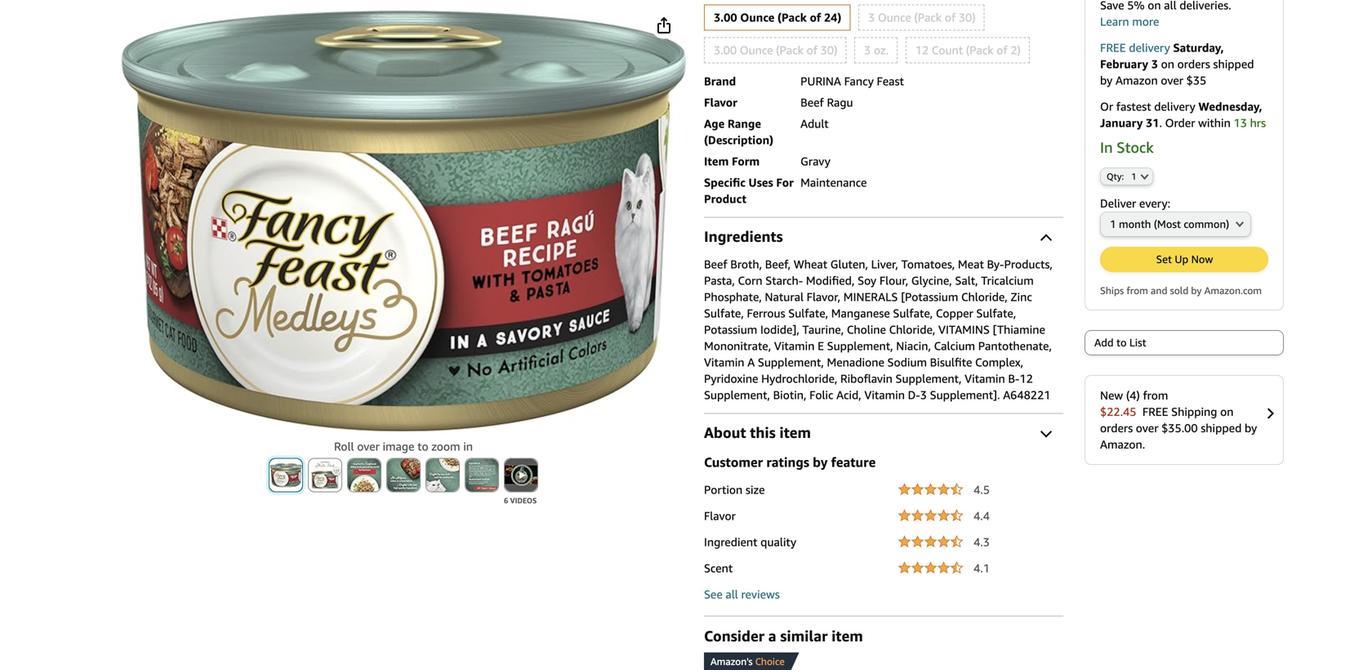 Task type: locate. For each thing, give the bounding box(es) containing it.
31
[[1146, 116, 1160, 129]]

delivery
[[1130, 41, 1171, 54], [1155, 100, 1196, 113]]

6
[[504, 496, 508, 505]]

0 horizontal spatial 12
[[916, 43, 929, 57]]

of for 3.00 ounce (pack of 30)
[[807, 43, 818, 57]]

vitamin up pyridoxine
[[704, 355, 745, 369]]

0 vertical spatial flavor
[[704, 96, 738, 109]]

by right $35.00
[[1245, 421, 1258, 435]]

shipped down saturday,
[[1214, 57, 1255, 71]]

customer ratings by feature
[[704, 454, 876, 470]]

by down february
[[1101, 73, 1113, 87]]

3.00 inside "button"
[[714, 43, 737, 57]]

(pack inside button
[[967, 43, 994, 57]]

0 horizontal spatial 30)
[[821, 43, 838, 57]]

3 up 3 oz.
[[869, 11, 875, 24]]

on right shipping
[[1221, 405, 1234, 418]]

fancy
[[845, 74, 874, 88]]

0 vertical spatial beef
[[801, 96, 824, 109]]

from right (4)
[[1144, 388, 1169, 402]]

3.00 ounce (pack of 30)
[[714, 43, 838, 57]]

ships from and sold by amazon.com
[[1101, 285, 1262, 296]]

3.00 ounce (pack of 24)
[[714, 11, 842, 24]]

3 inside beef broth, beef, wheat gluten, liver, tomatoes, meat by-products, pasta, corn starch- modified, soy flour, glycine, salt, tricalcium phosphate, natural flavor, minerals [potassium chloride, zinc sulfate, ferrous sulfate, manganese sulfate, copper sulfate, potassium iodide], taurine, choline chloride, vitamins [thiamine mononitrate, vitamin e supplement, niacin, calcium pantothenate, vitamin a supplement, menadione sodium bisulfite complex, pyridoxine hydrochloride, riboflavin supplement, vitamin b-12 supplement, biotin, folic acid, vitamin d-3 supplement]. a648221
[[921, 388, 927, 402]]

1 3.00 from the top
[[714, 11, 737, 24]]

of inside "button"
[[807, 43, 818, 57]]

1 vertical spatial item
[[832, 627, 864, 645]]

0 vertical spatial over
[[1161, 73, 1184, 87]]

1 vertical spatial over
[[1136, 421, 1159, 435]]

e
[[818, 339, 824, 353]]

shipping
[[1172, 405, 1218, 418]]

0 horizontal spatial orders
[[1101, 421, 1133, 435]]

free delivery link
[[1101, 41, 1171, 54]]

1 vertical spatial on
[[1221, 405, 1234, 418]]

3 up amazon
[[1152, 57, 1159, 71]]

of inside button
[[997, 43, 1008, 57]]

image
[[383, 439, 415, 453]]

0 vertical spatial dropdown image
[[1141, 173, 1149, 180]]

1 vertical spatial beef
[[704, 257, 728, 271]]

0 vertical spatial 1
[[1132, 171, 1137, 182]]

1 vertical spatial 1
[[1110, 218, 1117, 230]]

delivery up february
[[1130, 41, 1171, 54]]

a648221
[[1004, 388, 1051, 402]]

sodium
[[888, 355, 927, 369]]

0 vertical spatial free
[[1101, 41, 1127, 54]]

consider
[[704, 627, 765, 645]]

hrs
[[1251, 116, 1267, 129]]

1 horizontal spatial 12
[[1020, 372, 1034, 385]]

add
[[1095, 336, 1114, 349]]

(description)
[[704, 133, 774, 147]]

age
[[704, 117, 725, 130]]

of up purina
[[807, 43, 818, 57]]

1 vertical spatial delivery
[[1155, 100, 1196, 113]]

flavor for ingredient
[[704, 509, 736, 523]]

in
[[1101, 138, 1113, 156]]

flavor for age
[[704, 96, 738, 109]]

over right roll
[[357, 439, 380, 453]]

3 left the "oz."
[[865, 43, 871, 57]]

ounce inside "button"
[[740, 43, 773, 57]]

gluten,
[[831, 257, 869, 271]]

ounce for 3 ounce (pack of 30)
[[878, 11, 912, 24]]

flavor down portion
[[704, 509, 736, 523]]

0 vertical spatial orders
[[1178, 57, 1211, 71]]

(pack up 3.00 ounce (pack of 30)
[[778, 11, 807, 24]]

oz.
[[874, 43, 889, 57]]

over down the new (4) from $22.45
[[1136, 421, 1159, 435]]

1 down "deliver"
[[1110, 218, 1117, 230]]

1 vertical spatial shipped
[[1201, 421, 1242, 435]]

option group
[[699, 0, 1064, 67]]

24)
[[824, 11, 842, 24]]

sulfate, up the potassium
[[704, 306, 744, 320]]

13
[[1234, 116, 1248, 129]]

on inside on orders shipped by amazon over $35
[[1162, 57, 1175, 71]]

mononitrate,
[[704, 339, 772, 353]]

1 horizontal spatial free
[[1143, 405, 1169, 418]]

3 inside "button"
[[869, 11, 875, 24]]

3.00 up 3.00 ounce (pack of 30) "button"
[[714, 11, 737, 24]]

a
[[748, 355, 755, 369]]

12 left count at the right of the page
[[916, 43, 929, 57]]

of left 2)
[[997, 43, 1008, 57]]

1 vertical spatial 12
[[1020, 372, 1034, 385]]

orders
[[1178, 57, 1211, 71], [1101, 421, 1133, 435]]

biotin,
[[773, 388, 807, 402]]

dropdown image right qty: 1
[[1141, 173, 1149, 180]]

(4)
[[1127, 388, 1141, 402]]

of left 24)
[[810, 11, 821, 24]]

ferrous
[[747, 306, 786, 320]]

0 vertical spatial item
[[780, 424, 811, 441]]

chloride, down salt,
[[962, 290, 1008, 304]]

1 horizontal spatial chloride,
[[962, 290, 1008, 304]]

similar
[[781, 627, 828, 645]]

purina
[[801, 74, 842, 88]]

ounce up 3.00 ounce (pack of 30) "button"
[[740, 11, 775, 24]]

0 horizontal spatial to
[[418, 439, 429, 453]]

flavor down brand
[[704, 96, 738, 109]]

1 horizontal spatial item
[[832, 627, 864, 645]]

0 vertical spatial on
[[1162, 57, 1175, 71]]

0 vertical spatial delivery
[[1130, 41, 1171, 54]]

chloride, up niacin,
[[890, 323, 936, 336]]

0 horizontal spatial chloride,
[[890, 323, 936, 336]]

beef for beef broth, beef, wheat gluten, liver, tomatoes, meat by-products, pasta, corn starch- modified, soy flour, glycine, salt, tricalcium phosphate, natural flavor, minerals [potassium chloride, zinc sulfate, ferrous sulfate, manganese sulfate, copper sulfate, potassium iodide], taurine, choline chloride, vitamins [thiamine mononitrate, vitamin e supplement, niacin, calcium pantothenate, vitamin a supplement, menadione sodium bisulfite complex, pyridoxine hydrochloride, riboflavin supplement, vitamin b-12 supplement, biotin, folic acid, vitamin d-3 supplement]. a648221
[[704, 257, 728, 271]]

ounce inside "button"
[[878, 11, 912, 24]]

free up $35.00
[[1143, 405, 1169, 418]]

salt,
[[956, 274, 979, 287]]

30) up the 12 count (pack of 2)
[[959, 11, 976, 24]]

ounce inside button
[[740, 11, 775, 24]]

over left $35
[[1161, 73, 1184, 87]]

1
[[1132, 171, 1137, 182], [1110, 218, 1117, 230]]

beef up the pasta,
[[704, 257, 728, 271]]

by
[[1101, 73, 1113, 87], [1192, 285, 1202, 296], [1245, 421, 1258, 435], [813, 454, 828, 470]]

1 vertical spatial 3.00
[[714, 43, 737, 57]]

1 vertical spatial from
[[1144, 388, 1169, 402]]

purina fancy feast
[[801, 74, 904, 88]]

1 horizontal spatial 1
[[1132, 171, 1137, 182]]

30)
[[959, 11, 976, 24], [821, 43, 838, 57]]

see all reviews
[[704, 588, 780, 601]]

0 vertical spatial shipped
[[1214, 57, 1255, 71]]

on down saturday,
[[1162, 57, 1175, 71]]

orders up $35
[[1178, 57, 1211, 71]]

item form
[[704, 154, 760, 168]]

for
[[777, 176, 794, 189]]

ounce down "3.00 ounce (pack of 24)" button on the right top
[[740, 43, 773, 57]]

1 vertical spatial orders
[[1101, 421, 1133, 435]]

1 horizontal spatial to
[[1117, 336, 1127, 349]]

0 vertical spatial 3.00
[[714, 11, 737, 24]]

free shipping on orders over $35.00 shipped by amazon.
[[1101, 405, 1258, 451]]

sulfate, up taurine,
[[789, 306, 829, 320]]

videos
[[510, 496, 537, 505]]

dropdown image right the common)
[[1236, 220, 1245, 227]]

0 vertical spatial from
[[1127, 285, 1149, 296]]

by inside free shipping on orders over $35.00 shipped by amazon.
[[1245, 421, 1258, 435]]

1 vertical spatial free
[[1143, 405, 1169, 418]]

to left list
[[1117, 336, 1127, 349]]

complex,
[[976, 355, 1024, 369]]

now
[[1192, 253, 1214, 265]]

(pack down "3.00 ounce (pack of 24)" button on the right top
[[776, 43, 804, 57]]

see
[[704, 588, 723, 601]]

0 horizontal spatial 1
[[1110, 218, 1117, 230]]

folic
[[810, 388, 834, 402]]

beef broth, beef, wheat gluten, liver, tomatoes, meat by-products, pasta, corn starch- modified, soy flour, glycine, salt, tricalcium phosphate, natural flavor, minerals [potassium chloride, zinc sulfate, ferrous sulfate, manganese sulfate, copper sulfate, potassium iodide], taurine, choline chloride, vitamins [thiamine mononitrate, vitamin e supplement, niacin, calcium pantothenate, vitamin a supplement, menadione sodium bisulfite complex, pyridoxine hydrochloride, riboflavin supplement, vitamin b-12 supplement, biotin, folic acid, vitamin d-3 supplement]. a648221
[[704, 257, 1053, 402]]

3.00 inside button
[[714, 11, 737, 24]]

free for shipping
[[1143, 405, 1169, 418]]

potassium
[[704, 323, 758, 336]]

free up february
[[1101, 41, 1127, 54]]

30) inside "button"
[[821, 43, 838, 57]]

2 flavor from the top
[[704, 509, 736, 523]]

taurine,
[[803, 323, 844, 336]]

1 horizontal spatial beef
[[801, 96, 824, 109]]

free for delivery
[[1101, 41, 1127, 54]]

beef inside beef broth, beef, wheat gluten, liver, tomatoes, meat by-products, pasta, corn starch- modified, soy flour, glycine, salt, tricalcium phosphate, natural flavor, minerals [potassium chloride, zinc sulfate, ferrous sulfate, manganese sulfate, copper sulfate, potassium iodide], taurine, choline chloride, vitamins [thiamine mononitrate, vitamin e supplement, niacin, calcium pantothenate, vitamin a supplement, menadione sodium bisulfite complex, pyridoxine hydrochloride, riboflavin supplement, vitamin b-12 supplement, biotin, folic acid, vitamin d-3 supplement]. a648221
[[704, 257, 728, 271]]

copper
[[936, 306, 974, 320]]

(pack inside "button"
[[776, 43, 804, 57]]

12 up a648221
[[1020, 372, 1034, 385]]

item inside dropdown button
[[780, 424, 811, 441]]

tomatoes,
[[902, 257, 955, 271]]

sulfate, down [potassium
[[893, 306, 933, 320]]

3 inside button
[[865, 43, 871, 57]]

this
[[750, 424, 776, 441]]

(pack inside button
[[778, 11, 807, 24]]

supplement,
[[827, 339, 894, 353], [758, 355, 824, 369], [896, 372, 962, 385], [704, 388, 770, 402]]

about
[[704, 424, 747, 441]]

1 vertical spatial 30)
[[821, 43, 838, 57]]

or fastest delivery
[[1101, 100, 1199, 113]]

of for 3.00 ounce (pack of 24)
[[810, 11, 821, 24]]

choice
[[756, 656, 785, 667]]

0 horizontal spatial beef
[[704, 257, 728, 271]]

beef up adult
[[801, 96, 824, 109]]

quality
[[761, 535, 797, 549]]

set up now
[[1157, 253, 1214, 265]]

None submit
[[270, 459, 302, 491], [309, 459, 342, 491], [348, 459, 381, 491], [387, 459, 420, 491], [427, 459, 459, 491], [466, 459, 498, 491], [505, 459, 538, 491], [270, 459, 302, 491], [309, 459, 342, 491], [348, 459, 381, 491], [387, 459, 420, 491], [427, 459, 459, 491], [466, 459, 498, 491], [505, 459, 538, 491]]

sulfate, up [thiamine
[[977, 306, 1017, 320]]

item up customer ratings by feature
[[780, 424, 811, 441]]

by right the sold
[[1192, 285, 1202, 296]]

count
[[932, 43, 964, 57]]

ingredient
[[704, 535, 758, 549]]

dropdown image
[[1141, 173, 1149, 180], [1236, 220, 1245, 227]]

item right the similar at the bottom
[[832, 627, 864, 645]]

ounce up the "oz."
[[878, 11, 912, 24]]

from left and
[[1127, 285, 1149, 296]]

0 horizontal spatial dropdown image
[[1141, 173, 1149, 180]]

hydrochloride,
[[762, 372, 838, 385]]

section expand image
[[1041, 426, 1053, 438]]

1 horizontal spatial over
[[1136, 421, 1159, 435]]

3.00
[[714, 11, 737, 24], [714, 43, 737, 57]]

(pack inside "button"
[[915, 11, 942, 24]]

of up count at the right of the page
[[945, 11, 956, 24]]

supplement, up d-
[[896, 372, 962, 385]]

supplement].
[[930, 388, 1001, 402]]

vitamin down riboflavin
[[865, 388, 905, 402]]

acid,
[[837, 388, 862, 402]]

about this item button
[[704, 423, 1064, 442]]

by right ratings
[[813, 454, 828, 470]]

choline
[[847, 323, 887, 336]]

shipped inside on orders shipped by amazon over $35
[[1214, 57, 1255, 71]]

free delivery
[[1101, 41, 1171, 54]]

12 inside beef broth, beef, wheat gluten, liver, tomatoes, meat by-products, pasta, corn starch- modified, soy flour, glycine, salt, tricalcium phosphate, natural flavor, minerals [potassium chloride, zinc sulfate, ferrous sulfate, manganese sulfate, copper sulfate, potassium iodide], taurine, choline chloride, vitamins [thiamine mononitrate, vitamin e supplement, niacin, calcium pantothenate, vitamin a supplement, menadione sodium bisulfite complex, pyridoxine hydrochloride, riboflavin supplement, vitamin b-12 supplement, biotin, folic acid, vitamin d-3 supplement]. a648221
[[1020, 372, 1034, 385]]

0 horizontal spatial item
[[780, 424, 811, 441]]

orders down $22.45
[[1101, 421, 1133, 435]]

1 vertical spatial flavor
[[704, 509, 736, 523]]

(pack for 3.00 ounce (pack of 24)
[[778, 11, 807, 24]]

0 horizontal spatial over
[[357, 439, 380, 453]]

shipped down shipping
[[1201, 421, 1242, 435]]

0 vertical spatial 30)
[[959, 11, 976, 24]]

(pack right count at the right of the page
[[967, 43, 994, 57]]

30) inside "button"
[[959, 11, 976, 24]]

0 vertical spatial 12
[[916, 43, 929, 57]]

to left zoom
[[418, 439, 429, 453]]

purina fancy feast medleys - (24) 3 oz. cans image
[[121, 10, 686, 432]]

of inside button
[[810, 11, 821, 24]]

by inside on orders shipped by amazon over $35
[[1101, 73, 1113, 87]]

1 flavor from the top
[[704, 96, 738, 109]]

vitamin down the iodide],
[[775, 339, 815, 353]]

delivery up order
[[1155, 100, 1196, 113]]

uses
[[749, 176, 774, 189]]

3.00 up brand
[[714, 43, 737, 57]]

1 horizontal spatial dropdown image
[[1236, 220, 1245, 227]]

1 vertical spatial to
[[418, 439, 429, 453]]

0 horizontal spatial free
[[1101, 41, 1127, 54]]

0 vertical spatial to
[[1117, 336, 1127, 349]]

pasta,
[[704, 274, 735, 287]]

of inside "button"
[[945, 11, 956, 24]]

2 horizontal spatial over
[[1161, 73, 1184, 87]]

manganese
[[832, 306, 890, 320]]

supplement, up menadione
[[827, 339, 894, 353]]

0 horizontal spatial on
[[1162, 57, 1175, 71]]

vitamin down complex,
[[965, 372, 1006, 385]]

1 horizontal spatial 30)
[[959, 11, 976, 24]]

amazon's choice
[[711, 656, 785, 667]]

2 3.00 from the top
[[714, 43, 737, 57]]

size
[[746, 483, 765, 496]]

over inside free shipping on orders over $35.00 shipped by amazon.
[[1136, 421, 1159, 435]]

1 vertical spatial chloride,
[[890, 323, 936, 336]]

free inside free shipping on orders over $35.00 shipped by amazon.
[[1143, 405, 1169, 418]]

1 right qty:
[[1132, 171, 1137, 182]]

30) up purina
[[821, 43, 838, 57]]

1 horizontal spatial orders
[[1178, 57, 1211, 71]]

1 horizontal spatial on
[[1221, 405, 1234, 418]]

sulfate,
[[704, 306, 744, 320], [789, 306, 829, 320], [893, 306, 933, 320], [977, 306, 1017, 320]]

(pack up count at the right of the page
[[915, 11, 942, 24]]

3 down sodium
[[921, 388, 927, 402]]

set up now button
[[1101, 247, 1268, 271]]

Add to List radio
[[1085, 330, 1285, 355]]

zinc
[[1011, 290, 1033, 304]]



Task type: vqa. For each thing, say whether or not it's contained in the screenshot.
the 30) to the top
yes



Task type: describe. For each thing, give the bounding box(es) containing it.
30) for 3 ounce (pack of 30)
[[959, 11, 976, 24]]

3.00 for 3.00 ounce (pack of 30)
[[714, 43, 737, 57]]

wheat
[[794, 257, 828, 271]]

saturday,
[[1174, 41, 1225, 54]]

maintenance
[[801, 176, 867, 189]]

0 vertical spatial chloride,
[[962, 290, 1008, 304]]

by-
[[987, 257, 1005, 271]]

fastest
[[1117, 100, 1152, 113]]

beef for beef ragu
[[801, 96, 824, 109]]

add to list link
[[1086, 331, 1284, 354]]

3 sulfate, from the left
[[893, 306, 933, 320]]

3 inside saturday, february 3
[[1152, 57, 1159, 71]]

ounce for 3.00 ounce (pack of 24)
[[740, 11, 775, 24]]

and
[[1151, 285, 1168, 296]]

from inside the new (4) from $22.45
[[1144, 388, 1169, 402]]

flavor,
[[807, 290, 841, 304]]

on inside free shipping on orders over $35.00 shipped by amazon.
[[1221, 405, 1234, 418]]

soy
[[858, 274, 877, 287]]

brand
[[704, 74, 736, 88]]

product
[[704, 192, 747, 206]]

beef,
[[765, 257, 791, 271]]

6 videos
[[504, 496, 537, 505]]

3.00 for 3.00 ounce (pack of 24)
[[714, 11, 737, 24]]

see all reviews link
[[704, 588, 780, 601]]

4 sulfate, from the left
[[977, 306, 1017, 320]]

gravy
[[801, 154, 831, 168]]

2 sulfate, from the left
[[789, 306, 829, 320]]

wednesday,
[[1199, 100, 1263, 113]]

deliver every:
[[1101, 196, 1171, 210]]

vitamins
[[939, 323, 990, 336]]

.
[[1160, 116, 1163, 129]]

to inside radio
[[1117, 336, 1127, 349]]

shipped inside free shipping on orders over $35.00 shipped by amazon.
[[1201, 421, 1242, 435]]

3 ounce (pack of 30)
[[869, 11, 976, 24]]

starch-
[[766, 274, 803, 287]]

2 vertical spatial over
[[357, 439, 380, 453]]

modified,
[[806, 274, 855, 287]]

1 vertical spatial dropdown image
[[1236, 220, 1245, 227]]

phosphate,
[[704, 290, 762, 304]]

orders inside on orders shipped by amazon over $35
[[1178, 57, 1211, 71]]

option group containing 3.00 ounce (pack of 24)
[[699, 0, 1064, 67]]

specific
[[704, 176, 746, 189]]

portion size
[[704, 483, 765, 496]]

saturday, february 3
[[1101, 41, 1225, 71]]

3 ounce (pack of 30) button
[[860, 5, 984, 30]]

orders inside free shipping on orders over $35.00 shipped by amazon.
[[1101, 421, 1133, 435]]

within
[[1199, 116, 1231, 129]]

up
[[1175, 253, 1189, 265]]

about this item
[[704, 424, 811, 441]]

30) for 3.00 ounce (pack of 30)
[[821, 43, 838, 57]]

ships
[[1101, 285, 1125, 296]]

1 month (most common)
[[1110, 218, 1230, 230]]

set
[[1157, 253, 1173, 265]]

glycine,
[[912, 274, 953, 287]]

products,
[[1005, 257, 1053, 271]]

stock
[[1117, 138, 1154, 156]]

2)
[[1011, 43, 1021, 57]]

supplement, down pyridoxine
[[704, 388, 770, 402]]

range
[[728, 117, 761, 130]]

month
[[1119, 218, 1152, 230]]

corn
[[738, 274, 763, 287]]

ounce for 3.00 ounce (pack of 30)
[[740, 43, 773, 57]]

meat
[[958, 257, 984, 271]]

3 oz. button
[[856, 38, 897, 63]]

new
[[1101, 388, 1124, 402]]

specific uses for product maintenance
[[704, 176, 867, 206]]

1 sulfate, from the left
[[704, 306, 744, 320]]

list
[[1130, 336, 1147, 349]]

section collapse image
[[1041, 234, 1053, 246]]

new (4) from $22.45
[[1101, 388, 1169, 418]]

. order within 13 hrs
[[1160, 116, 1267, 129]]

supplement, up the hydrochloride,
[[758, 355, 824, 369]]

age range (description)
[[704, 117, 774, 147]]

4.3
[[974, 535, 990, 549]]

wednesday, january 31
[[1101, 100, 1263, 129]]

$35.00
[[1162, 421, 1198, 435]]

deliver
[[1101, 196, 1137, 210]]

item
[[704, 154, 729, 168]]

12 inside 12 count (pack of 2) button
[[916, 43, 929, 57]]

feast
[[877, 74, 904, 88]]

of for 3 ounce (pack of 30)
[[945, 11, 956, 24]]

portion
[[704, 483, 743, 496]]

bisulfite
[[930, 355, 973, 369]]

4.5
[[974, 483, 990, 496]]

beef ragu
[[801, 96, 854, 109]]

(pack for 3 ounce (pack of 30)
[[915, 11, 942, 24]]

qty: 1
[[1107, 171, 1137, 182]]

3.00 ounce (pack of 30) button
[[705, 38, 846, 63]]

of for 12 count (pack of 2)
[[997, 43, 1008, 57]]

amazon.com
[[1205, 285, 1262, 296]]

liver,
[[872, 257, 899, 271]]

(pack for 3.00 ounce (pack of 30)
[[776, 43, 804, 57]]

pyridoxine
[[704, 372, 759, 385]]

d-
[[908, 388, 921, 402]]

4.4
[[974, 509, 990, 523]]

on orders shipped by amazon over $35
[[1101, 57, 1255, 87]]

roll
[[334, 439, 354, 453]]

amazon.
[[1101, 437, 1146, 451]]

(pack for 12 count (pack of 2)
[[967, 43, 994, 57]]

over inside on orders shipped by amazon over $35
[[1161, 73, 1184, 87]]

menadione
[[827, 355, 885, 369]]

$35
[[1187, 73, 1207, 87]]

b-
[[1009, 372, 1020, 385]]

[thiamine
[[993, 323, 1046, 336]]



